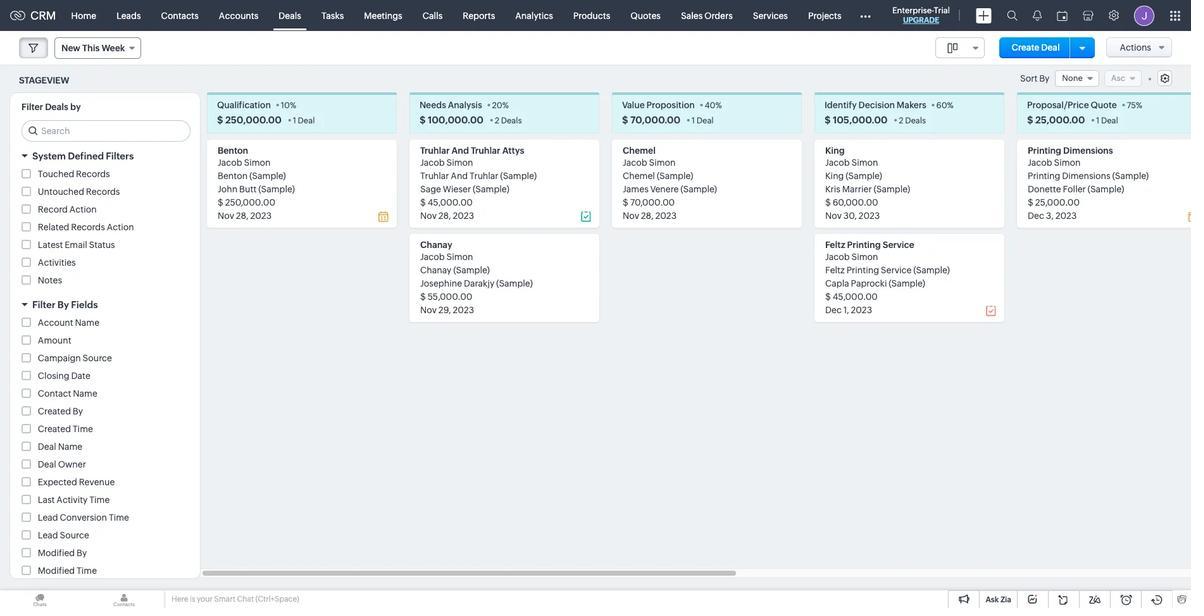 Task type: locate. For each thing, give the bounding box(es) containing it.
1 horizontal spatial 28,
[[439, 211, 451, 221]]

jacob inside feltz printing service jacob simon feltz printing service (sample) capla paprocki (sample) $ 45,000.00 dec 1, 2023
[[825, 252, 850, 262]]

1 lead from the top
[[38, 513, 58, 523]]

1 horizontal spatial 2 deals
[[899, 116, 926, 126]]

capla
[[825, 279, 849, 289]]

% right makers
[[947, 101, 954, 110]]

55,000.00
[[428, 292, 472, 302]]

name for deal name
[[58, 442, 82, 452]]

identify
[[825, 100, 857, 110]]

$ down identify
[[825, 115, 831, 126]]

modified by
[[38, 548, 87, 558]]

2023 inside benton jacob simon benton (sample) john butt (sample) $ 250,000.00 nov 28, 2023
[[250, 211, 272, 221]]

28, down james
[[641, 211, 654, 221]]

benton up benton (sample) link
[[218, 146, 248, 156]]

2 vertical spatial records
[[71, 222, 105, 232]]

250,000.00 down qualification
[[225, 115, 282, 126]]

deals down makers
[[905, 116, 926, 126]]

feltz down '30,'
[[825, 240, 845, 250]]

simon inside benton jacob simon benton (sample) john butt (sample) $ 250,000.00 nov 28, 2023
[[244, 158, 271, 168]]

defined
[[68, 151, 104, 162]]

2023 inside chanay jacob simon chanay (sample) josephine darakjy (sample) $ 55,000.00 nov 29, 2023
[[453, 305, 474, 315]]

1 vertical spatial dec
[[825, 305, 842, 315]]

filter inside dropdown button
[[32, 300, 55, 310]]

signals element
[[1025, 0, 1049, 31]]

% for $ 105,000.00
[[947, 101, 954, 110]]

source up the date
[[83, 353, 112, 364]]

fields
[[71, 300, 98, 310]]

% right the quote
[[1136, 101, 1143, 110]]

by up modified time
[[77, 548, 87, 558]]

benton up john on the top
[[218, 171, 248, 181]]

signals image
[[1033, 10, 1042, 21]]

1 deal down 40 in the top right of the page
[[692, 116, 714, 126]]

3 1 from the left
[[1096, 116, 1100, 126]]

service up the feltz printing service (sample) link
[[883, 240, 914, 250]]

needs analysis
[[420, 100, 482, 110]]

70,000.00
[[630, 115, 681, 126], [630, 198, 675, 208]]

4 % from the left
[[947, 101, 954, 110]]

1 vertical spatial 45,000.00
[[833, 292, 878, 302]]

1 vertical spatial created
[[38, 424, 71, 434]]

simon up chemel (sample) link on the right of page
[[649, 158, 676, 168]]

1 down the quote
[[1096, 116, 1100, 126]]

records down touched records
[[86, 187, 120, 197]]

benton (sample) link
[[218, 171, 286, 181]]

2 created from the top
[[38, 424, 71, 434]]

$ 70,000.00
[[622, 115, 681, 126]]

sales
[[681, 10, 703, 21]]

1 vertical spatial chemel
[[623, 171, 655, 181]]

truhlar up "truhlar and truhlar (sample)" link on the top left
[[471, 146, 500, 156]]

0 vertical spatial created
[[38, 407, 71, 417]]

1 28, from the left
[[236, 211, 248, 221]]

benton link
[[218, 146, 248, 156]]

create deal button
[[999, 37, 1073, 58]]

2023 down john butt (sample) 'link'
[[250, 211, 272, 221]]

deal name
[[38, 442, 82, 452]]

45,000.00 inside feltz printing service jacob simon feltz printing service (sample) capla paprocki (sample) $ 45,000.00 dec 1, 2023
[[833, 292, 878, 302]]

dimensions up printing dimensions (sample) link
[[1063, 146, 1113, 156]]

0 vertical spatial lead
[[38, 513, 58, 523]]

jacob inside "truhlar and truhlar attys jacob simon truhlar and truhlar (sample) sage wieser (sample) $ 45,000.00 nov 28, 2023"
[[420, 158, 445, 168]]

0 vertical spatial feltz
[[825, 240, 845, 250]]

(sample) up james venere (sample) link
[[657, 171, 693, 181]]

create
[[1012, 42, 1040, 53]]

0 vertical spatial benton
[[218, 146, 248, 156]]

modified down modified by
[[38, 566, 75, 576]]

(sample) up john butt (sample) 'link'
[[249, 171, 286, 181]]

josephine darakjy (sample) link
[[420, 279, 533, 289]]

projects link
[[798, 0, 852, 31]]

% for $ 70,000.00
[[716, 101, 722, 110]]

is
[[190, 595, 195, 604]]

stageview
[[19, 75, 69, 85]]

1 horizontal spatial action
[[107, 222, 134, 232]]

$ inside "king jacob simon king (sample) kris marrier (sample) $ 60,000.00 nov 30, 2023"
[[825, 198, 831, 208]]

2023 down sage wieser (sample) link
[[453, 211, 474, 221]]

jacob up donette
[[1028, 158, 1052, 168]]

2 modified from the top
[[38, 566, 75, 576]]

None field
[[935, 37, 985, 58]]

3 % from the left
[[716, 101, 722, 110]]

chanay up josephine
[[420, 265, 452, 276]]

2 deals down makers
[[899, 116, 926, 126]]

1 deal down 10 %
[[293, 116, 315, 126]]

deals inside "link"
[[279, 10, 301, 21]]

1 vertical spatial service
[[881, 265, 912, 276]]

week
[[102, 43, 125, 53]]

time down "created by"
[[73, 424, 93, 434]]

simon up benton (sample) link
[[244, 158, 271, 168]]

28, down wieser
[[439, 211, 451, 221]]

2 deals
[[495, 116, 522, 126], [899, 116, 926, 126]]

nov for chemel (sample)
[[623, 211, 639, 221]]

activity
[[57, 495, 88, 505]]

name
[[75, 318, 99, 328], [73, 389, 97, 399], [58, 442, 82, 452]]

projects
[[808, 10, 842, 21]]

0 horizontal spatial 1 deal
[[293, 116, 315, 126]]

action up status
[[107, 222, 134, 232]]

1
[[293, 116, 296, 126], [692, 116, 695, 126], [1096, 116, 1100, 126]]

1 2 from the left
[[495, 116, 499, 126]]

1 vertical spatial 250,000.00
[[225, 198, 275, 208]]

nov down james
[[623, 211, 639, 221]]

1 vertical spatial 25,000.00
[[1035, 198, 1080, 208]]

filter for filter deals by
[[22, 102, 43, 112]]

3 28, from the left
[[641, 211, 654, 221]]

deals left tasks
[[279, 10, 301, 21]]

0 vertical spatial 250,000.00
[[225, 115, 282, 126]]

0 vertical spatial filter
[[22, 102, 43, 112]]

45,000.00 up 1,
[[833, 292, 878, 302]]

marrier
[[842, 184, 872, 195]]

calendar image
[[1057, 10, 1068, 21]]

nov left '30,'
[[825, 211, 842, 221]]

0 vertical spatial 25,000.00
[[1035, 115, 1085, 126]]

new this week
[[61, 43, 125, 53]]

40 %
[[705, 101, 722, 110]]

5 % from the left
[[1136, 101, 1143, 110]]

source for lead source
[[60, 531, 89, 541]]

28,
[[236, 211, 248, 221], [439, 211, 451, 221], [641, 211, 654, 221]]

truhlar and truhlar attys link
[[420, 146, 524, 156]]

ask zia
[[986, 596, 1012, 605]]

2 for $ 105,000.00
[[899, 116, 904, 126]]

1 vertical spatial feltz
[[825, 265, 845, 276]]

2023 inside printing dimensions jacob simon printing dimensions (sample) donette foller (sample) $ 25,000.00 dec 3, 2023
[[1056, 211, 1077, 221]]

feltz
[[825, 240, 845, 250], [825, 265, 845, 276]]

james
[[623, 184, 649, 195]]

2 25,000.00 from the top
[[1035, 198, 1080, 208]]

% right the analysis
[[502, 101, 509, 110]]

2 % from the left
[[502, 101, 509, 110]]

lead conversion time
[[38, 513, 129, 523]]

king up king (sample) "link"
[[825, 146, 845, 156]]

2023 inside "king jacob simon king (sample) kris marrier (sample) $ 60,000.00 nov 30, 2023"
[[859, 211, 880, 221]]

dec left 1,
[[825, 305, 842, 315]]

jacob
[[218, 158, 242, 168], [420, 158, 445, 168], [623, 158, 647, 168], [825, 158, 850, 168], [1028, 158, 1052, 168], [420, 252, 445, 262], [825, 252, 850, 262]]

jacob up sage
[[420, 158, 445, 168]]

deals left by
[[45, 102, 68, 112]]

contact name
[[38, 389, 97, 399]]

1 vertical spatial lead
[[38, 531, 58, 541]]

28, down butt
[[236, 211, 248, 221]]

actions
[[1120, 42, 1151, 53]]

latest email status
[[38, 240, 115, 250]]

$ inside benton jacob simon benton (sample) john butt (sample) $ 250,000.00 nov 28, 2023
[[218, 198, 223, 208]]

1 1 from the left
[[293, 116, 296, 126]]

2 for $ 100,000.00
[[495, 116, 499, 126]]

jacob down king link
[[825, 158, 850, 168]]

truhlar and truhlar attys jacob simon truhlar and truhlar (sample) sage wieser (sample) $ 45,000.00 nov 28, 2023
[[420, 146, 537, 221]]

2 horizontal spatial 28,
[[641, 211, 654, 221]]

1 chemel from the top
[[623, 146, 656, 156]]

dec inside feltz printing service jacob simon feltz printing service (sample) capla paprocki (sample) $ 45,000.00 dec 1, 2023
[[825, 305, 842, 315]]

search image
[[1007, 10, 1018, 21]]

2 chemel from the top
[[623, 171, 655, 181]]

simon inside "truhlar and truhlar attys jacob simon truhlar and truhlar (sample) sage wieser (sample) $ 45,000.00 nov 28, 2023"
[[447, 158, 473, 168]]

1 modified from the top
[[38, 548, 75, 558]]

truhlar down $ 100,000.00 at the left of page
[[420, 146, 450, 156]]

1 vertical spatial filter
[[32, 300, 55, 310]]

filters
[[106, 151, 134, 162]]

1 benton from the top
[[218, 146, 248, 156]]

1 2 deals from the left
[[495, 116, 522, 126]]

2 horizontal spatial 1 deal
[[1096, 116, 1118, 126]]

$ inside chanay jacob simon chanay (sample) josephine darakjy (sample) $ 55,000.00 nov 29, 2023
[[420, 292, 426, 302]]

simon down printing dimensions link
[[1054, 158, 1081, 168]]

by inside dropdown button
[[58, 300, 69, 310]]

1 vertical spatial name
[[73, 389, 97, 399]]

conversion
[[60, 513, 107, 523]]

new
[[61, 43, 80, 53]]

deal right $ 250,000.00
[[298, 116, 315, 126]]

1 horizontal spatial dec
[[1028, 211, 1044, 221]]

28, inside chemel jacob simon chemel (sample) james venere (sample) $ 70,000.00 nov 28, 2023
[[641, 211, 654, 221]]

2 1 deal from the left
[[692, 116, 714, 126]]

chemel up james
[[623, 171, 655, 181]]

simon inside chanay jacob simon chanay (sample) josephine darakjy (sample) $ 55,000.00 nov 29, 2023
[[447, 252, 473, 262]]

0 vertical spatial service
[[883, 240, 914, 250]]

1 vertical spatial chanay
[[420, 265, 452, 276]]

0 horizontal spatial dec
[[825, 305, 842, 315]]

2 2 deals from the left
[[899, 116, 926, 126]]

records up latest email status
[[71, 222, 105, 232]]

1 vertical spatial king
[[825, 171, 844, 181]]

filter up account
[[32, 300, 55, 310]]

and up wieser
[[451, 171, 468, 181]]

and down 100,000.00
[[452, 146, 469, 156]]

% right qualification
[[290, 101, 296, 110]]

(ctrl+space)
[[255, 595, 299, 604]]

create menu element
[[968, 0, 999, 31]]

2 lead from the top
[[38, 531, 58, 541]]

25,000.00
[[1035, 115, 1085, 126], [1035, 198, 1080, 208]]

1 deal for 250,000.00
[[293, 116, 315, 126]]

related
[[38, 222, 69, 232]]

2 down makers
[[899, 116, 904, 126]]

%
[[290, 101, 296, 110], [502, 101, 509, 110], [716, 101, 722, 110], [947, 101, 954, 110], [1136, 101, 1143, 110]]

250,000.00
[[225, 115, 282, 126], [225, 198, 275, 208]]

service up capla paprocki (sample) link
[[881, 265, 912, 276]]

60,000.00
[[833, 198, 878, 208]]

100,000.00
[[428, 115, 484, 126]]

1 % from the left
[[290, 101, 296, 110]]

$ down needs
[[420, 115, 426, 126]]

nov
[[218, 211, 234, 221], [420, 211, 437, 221], [623, 211, 639, 221], [825, 211, 842, 221], [420, 305, 437, 315]]

2 250,000.00 from the top
[[225, 198, 275, 208]]

nov inside chemel jacob simon chemel (sample) james venere (sample) $ 70,000.00 nov 28, 2023
[[623, 211, 639, 221]]

1 vertical spatial dimensions
[[1062, 171, 1111, 181]]

1 chanay from the top
[[420, 240, 452, 250]]

2 28, from the left
[[439, 211, 451, 221]]

2 70,000.00 from the top
[[630, 198, 675, 208]]

1 horizontal spatial 2
[[899, 116, 904, 126]]

deal inside button
[[1041, 42, 1060, 53]]

$ inside feltz printing service jacob simon feltz printing service (sample) capla paprocki (sample) $ 45,000.00 dec 1, 2023
[[825, 292, 831, 302]]

lead for lead source
[[38, 531, 58, 541]]

1 deal down the quote
[[1096, 116, 1118, 126]]

profile element
[[1127, 0, 1162, 31]]

chats image
[[0, 591, 80, 608]]

by right sort
[[1039, 74, 1050, 84]]

nov inside benton jacob simon benton (sample) john butt (sample) $ 250,000.00 nov 28, 2023
[[218, 211, 234, 221]]

chanay up chanay (sample) link
[[420, 240, 452, 250]]

Search text field
[[22, 121, 190, 141]]

3 1 deal from the left
[[1096, 116, 1118, 126]]

0 vertical spatial dec
[[1028, 211, 1044, 221]]

printing down '30,'
[[847, 240, 881, 250]]

by down contact name in the left of the page
[[73, 407, 83, 417]]

proposition
[[647, 100, 695, 110]]

system
[[32, 151, 66, 162]]

0 vertical spatial source
[[83, 353, 112, 364]]

deal up expected
[[38, 460, 56, 470]]

meetings
[[364, 10, 402, 21]]

crm
[[30, 9, 56, 22]]

$ down john on the top
[[218, 198, 223, 208]]

name down the date
[[73, 389, 97, 399]]

nov for chanay (sample)
[[420, 305, 437, 315]]

qualification
[[217, 100, 271, 110]]

1 king from the top
[[825, 146, 845, 156]]

filter down stageview at the top left of page
[[22, 102, 43, 112]]

nov inside "truhlar and truhlar attys jacob simon truhlar and truhlar (sample) sage wieser (sample) $ 45,000.00 nov 28, 2023"
[[420, 211, 437, 221]]

deals down 20 %
[[501, 116, 522, 126]]

2023 right '30,'
[[859, 211, 880, 221]]

jacob down benton link
[[218, 158, 242, 168]]

$
[[217, 115, 223, 126], [420, 115, 426, 126], [622, 115, 628, 126], [825, 115, 831, 126], [1027, 115, 1033, 126], [218, 198, 223, 208], [420, 198, 426, 208], [623, 198, 628, 208], [825, 198, 831, 208], [1028, 198, 1034, 208], [420, 292, 426, 302], [825, 292, 831, 302]]

1 70,000.00 from the top
[[630, 115, 681, 126]]

deals
[[279, 10, 301, 21], [45, 102, 68, 112], [501, 116, 522, 126], [905, 116, 926, 126]]

1 1 deal from the left
[[293, 116, 315, 126]]

40
[[705, 101, 716, 110]]

1 vertical spatial benton
[[218, 171, 248, 181]]

1 vertical spatial source
[[60, 531, 89, 541]]

nov inside "king jacob simon king (sample) kris marrier (sample) $ 60,000.00 nov 30, 2023"
[[825, 211, 842, 221]]

$ inside "truhlar and truhlar attys jacob simon truhlar and truhlar (sample) sage wieser (sample) $ 45,000.00 nov 28, 2023"
[[420, 198, 426, 208]]

nov inside chanay jacob simon chanay (sample) josephine darakjy (sample) $ 55,000.00 nov 29, 2023
[[420, 305, 437, 315]]

modified
[[38, 548, 75, 558], [38, 566, 75, 576]]

jacob inside chanay jacob simon chanay (sample) josephine darakjy (sample) $ 55,000.00 nov 29, 2023
[[420, 252, 445, 262]]

1 vertical spatial records
[[86, 187, 120, 197]]

lead down last
[[38, 513, 58, 523]]

venere
[[650, 184, 679, 195]]

records down defined
[[76, 169, 110, 179]]

trial
[[934, 6, 950, 15]]

2023 right 29,
[[453, 305, 474, 315]]

create menu image
[[976, 8, 992, 23]]

jacob up the capla
[[825, 252, 850, 262]]

0 vertical spatial records
[[76, 169, 110, 179]]

% for $ 25,000.00
[[1136, 101, 1143, 110]]

deal owner
[[38, 460, 86, 470]]

0 horizontal spatial 2
[[495, 116, 499, 126]]

jacob down chemel link
[[623, 158, 647, 168]]

2 horizontal spatial 1
[[1096, 116, 1100, 126]]

0 vertical spatial chanay
[[420, 240, 452, 250]]

created down contact
[[38, 407, 71, 417]]

1 vertical spatial 70,000.00
[[630, 198, 675, 208]]

create deal
[[1012, 42, 1060, 53]]

(sample)
[[249, 171, 286, 181], [500, 171, 537, 181], [657, 171, 693, 181], [846, 171, 882, 181], [1112, 171, 1149, 181], [258, 184, 295, 195], [473, 184, 509, 195], [681, 184, 717, 195], [874, 184, 910, 195], [1088, 184, 1124, 195], [453, 265, 490, 276], [914, 265, 950, 276], [496, 279, 533, 289], [889, 279, 925, 289]]

45,000.00 inside "truhlar and truhlar attys jacob simon truhlar and truhlar (sample) sage wieser (sample) $ 45,000.00 nov 28, 2023"
[[428, 198, 473, 208]]

$ down value
[[622, 115, 628, 126]]

nov down sage
[[420, 211, 437, 221]]

2 vertical spatial name
[[58, 442, 82, 452]]

1 vertical spatial modified
[[38, 566, 75, 576]]

0 vertical spatial 45,000.00
[[428, 198, 473, 208]]

chanay (sample) link
[[420, 265, 490, 276]]

nov down john on the top
[[218, 211, 234, 221]]

reports link
[[453, 0, 505, 31]]

1 horizontal spatial 1 deal
[[692, 116, 714, 126]]

$ down the capla
[[825, 292, 831, 302]]

28, for $ 250,000.00
[[236, 211, 248, 221]]

2 deals for 105,000.00
[[899, 116, 926, 126]]

chemel up chemel (sample) link on the right of page
[[623, 146, 656, 156]]

0 vertical spatial king
[[825, 146, 845, 156]]

simon inside printing dimensions jacob simon printing dimensions (sample) donette foller (sample) $ 25,000.00 dec 3, 2023
[[1054, 158, 1081, 168]]

by for filter
[[58, 300, 69, 310]]

(sample) down benton (sample) link
[[258, 184, 295, 195]]

printing dimensions (sample) link
[[1028, 171, 1149, 181]]

2023 right 1,
[[851, 305, 872, 315]]

enterprise-trial upgrade
[[893, 6, 950, 25]]

amount
[[38, 336, 71, 346]]

size image
[[947, 42, 958, 54]]

$ down kris
[[825, 198, 831, 208]]

0 horizontal spatial 1
[[293, 116, 296, 126]]

$ 100,000.00
[[420, 115, 484, 126]]

0 horizontal spatial 28,
[[236, 211, 248, 221]]

1 created from the top
[[38, 407, 71, 417]]

lead
[[38, 513, 58, 523], [38, 531, 58, 541]]

last activity time
[[38, 495, 110, 505]]

2 2 from the left
[[899, 116, 904, 126]]

45,000.00 down wieser
[[428, 198, 473, 208]]

0 horizontal spatial action
[[69, 205, 97, 215]]

2 1 from the left
[[692, 116, 695, 126]]

1 horizontal spatial 45,000.00
[[833, 292, 878, 302]]

0 vertical spatial name
[[75, 318, 99, 328]]

feltz up the capla
[[825, 265, 845, 276]]

services link
[[743, 0, 798, 31]]

0 horizontal spatial 2 deals
[[495, 116, 522, 126]]

2023 inside "truhlar and truhlar attys jacob simon truhlar and truhlar (sample) sage wieser (sample) $ 45,000.00 nov 28, 2023"
[[453, 211, 474, 221]]

0 vertical spatial chemel
[[623, 146, 656, 156]]

this
[[82, 43, 100, 53]]

1 down proposition at the top right of page
[[692, 116, 695, 126]]

home
[[71, 10, 96, 21]]

chanay jacob simon chanay (sample) josephine darakjy (sample) $ 55,000.00 nov 29, 2023
[[420, 240, 533, 315]]

$ down sage
[[420, 198, 426, 208]]

1 horizontal spatial 1
[[692, 116, 695, 126]]

0 vertical spatial modified
[[38, 548, 75, 558]]

1 vertical spatial action
[[107, 222, 134, 232]]

0 vertical spatial 70,000.00
[[630, 115, 681, 126]]

70,000.00 down value proposition
[[630, 115, 681, 126]]

chat
[[237, 595, 254, 604]]

2023 down venere
[[655, 211, 677, 221]]

donette foller (sample) link
[[1028, 184, 1124, 195]]

name for account name
[[75, 318, 99, 328]]

0 horizontal spatial 45,000.00
[[428, 198, 473, 208]]

28, inside benton jacob simon benton (sample) john butt (sample) $ 250,000.00 nov 28, 2023
[[236, 211, 248, 221]]

modified time
[[38, 566, 97, 576]]

jacob inside printing dimensions jacob simon printing dimensions (sample) donette foller (sample) $ 25,000.00 dec 3, 2023
[[1028, 158, 1052, 168]]

1 deal for 25,000.00
[[1096, 116, 1118, 126]]

2
[[495, 116, 499, 126], [899, 116, 904, 126]]

simon up chanay (sample) link
[[447, 252, 473, 262]]

records
[[76, 169, 110, 179], [86, 187, 120, 197], [71, 222, 105, 232]]

proposal/price quote
[[1027, 100, 1117, 110]]

contact
[[38, 389, 71, 399]]



Task type: vqa. For each thing, say whether or not it's contained in the screenshot.
Capla
yes



Task type: describe. For each thing, give the bounding box(es) containing it.
butt
[[239, 184, 257, 195]]

decision
[[859, 100, 895, 110]]

deal down 40 in the top right of the page
[[697, 116, 714, 126]]

10 %
[[281, 101, 296, 110]]

2 king from the top
[[825, 171, 844, 181]]

king jacob simon king (sample) kris marrier (sample) $ 60,000.00 nov 30, 2023
[[825, 146, 910, 221]]

campaign source
[[38, 353, 112, 364]]

modified for modified by
[[38, 548, 75, 558]]

jacob inside benton jacob simon benton (sample) john butt (sample) $ 250,000.00 nov 28, 2023
[[218, 158, 242, 168]]

filter by fields
[[32, 300, 98, 310]]

(sample) up capla paprocki (sample) link
[[914, 265, 950, 276]]

closing
[[38, 371, 69, 381]]

feltz printing service (sample) link
[[825, 265, 950, 276]]

reports
[[463, 10, 495, 21]]

modified for modified time
[[38, 566, 75, 576]]

$ down qualification
[[217, 115, 223, 126]]

makers
[[897, 100, 927, 110]]

leads
[[117, 10, 141, 21]]

2023 inside chemel jacob simon chemel (sample) james venere (sample) $ 70,000.00 nov 28, 2023
[[655, 211, 677, 221]]

untouched records
[[38, 187, 120, 197]]

analytics
[[515, 10, 553, 21]]

30,
[[844, 211, 857, 221]]

josephine
[[420, 279, 462, 289]]

by for created
[[73, 407, 83, 417]]

darakjy
[[464, 279, 495, 289]]

accounts
[[219, 10, 258, 21]]

0 vertical spatial action
[[69, 205, 97, 215]]

printing dimensions jacob simon printing dimensions (sample) donette foller (sample) $ 25,000.00 dec 3, 2023
[[1028, 146, 1149, 221]]

jacob inside "king jacob simon king (sample) kris marrier (sample) $ 60,000.00 nov 30, 2023"
[[825, 158, 850, 168]]

1 250,000.00 from the top
[[225, 115, 282, 126]]

zia
[[1001, 596, 1012, 605]]

sales orders link
[[671, 0, 743, 31]]

0 vertical spatial and
[[452, 146, 469, 156]]

king link
[[825, 146, 845, 156]]

services
[[753, 10, 788, 21]]

none
[[1062, 73, 1083, 83]]

ask
[[986, 596, 999, 605]]

needs
[[420, 100, 446, 110]]

(sample) right venere
[[681, 184, 717, 195]]

1 25,000.00 from the top
[[1035, 115, 1085, 126]]

(sample) up kris marrier (sample) link in the right top of the page
[[846, 171, 882, 181]]

printing up paprocki
[[847, 265, 879, 276]]

campaign
[[38, 353, 81, 364]]

2 feltz from the top
[[825, 265, 845, 276]]

28, for $ 70,000.00
[[641, 211, 654, 221]]

(sample) right darakjy
[[496, 279, 533, 289]]

source for campaign source
[[83, 353, 112, 364]]

$ 25,000.00
[[1027, 115, 1085, 126]]

70,000.00 inside chemel jacob simon chemel (sample) james venere (sample) $ 70,000.00 nov 28, 2023
[[630, 198, 675, 208]]

accounts link
[[209, 0, 269, 31]]

1 for $ 25,000.00
[[1096, 116, 1100, 126]]

time right conversion
[[109, 513, 129, 523]]

$ inside printing dimensions jacob simon printing dimensions (sample) donette foller (sample) $ 25,000.00 dec 3, 2023
[[1028, 198, 1034, 208]]

deal down the quote
[[1101, 116, 1118, 126]]

search element
[[999, 0, 1025, 31]]

lead source
[[38, 531, 89, 541]]

1,
[[844, 305, 849, 315]]

records for touched
[[76, 169, 110, 179]]

value proposition
[[622, 100, 695, 110]]

foller
[[1063, 184, 1086, 195]]

owner
[[58, 460, 86, 470]]

None field
[[1055, 70, 1099, 87]]

records for related
[[71, 222, 105, 232]]

benton jacob simon benton (sample) john butt (sample) $ 250,000.00 nov 28, 2023
[[218, 146, 295, 221]]

jacob inside chemel jacob simon chemel (sample) james venere (sample) $ 70,000.00 nov 28, 2023
[[623, 158, 647, 168]]

capla paprocki (sample) link
[[825, 279, 925, 289]]

orders
[[705, 10, 733, 21]]

printing down $ 25,000.00
[[1028, 146, 1062, 156]]

profile image
[[1134, 5, 1155, 26]]

home link
[[61, 0, 106, 31]]

leads link
[[106, 0, 151, 31]]

$ down proposal/price
[[1027, 115, 1033, 126]]

name for contact name
[[73, 389, 97, 399]]

meetings link
[[354, 0, 413, 31]]

simon inside "king jacob simon king (sample) kris marrier (sample) $ 60,000.00 nov 30, 2023"
[[852, 158, 878, 168]]

time down 'revenue' at the bottom of the page
[[89, 495, 110, 505]]

$ 250,000.00
[[217, 115, 282, 126]]

system defined filters button
[[10, 145, 200, 167]]

filter for filter by fields
[[32, 300, 55, 310]]

by
[[70, 102, 81, 112]]

29,
[[439, 305, 451, 315]]

deals link
[[269, 0, 311, 31]]

kris marrier (sample) link
[[825, 184, 910, 195]]

calls link
[[413, 0, 453, 31]]

chemel jacob simon chemel (sample) james venere (sample) $ 70,000.00 nov 28, 2023
[[623, 146, 717, 221]]

2 chanay from the top
[[420, 265, 452, 276]]

paprocki
[[851, 279, 887, 289]]

sage
[[420, 184, 441, 195]]

value
[[622, 100, 645, 110]]

% for $ 250,000.00
[[290, 101, 296, 110]]

(sample) down the feltz printing service (sample) link
[[889, 279, 925, 289]]

250,000.00 inside benton jacob simon benton (sample) john butt (sample) $ 250,000.00 nov 28, 2023
[[225, 198, 275, 208]]

created for created time
[[38, 424, 71, 434]]

truhlar up sage
[[420, 171, 449, 181]]

by for modified
[[77, 548, 87, 558]]

2 deals for 100,000.00
[[495, 116, 522, 126]]

touched records
[[38, 169, 110, 179]]

smart
[[214, 595, 235, 604]]

contacts
[[161, 10, 199, 21]]

tasks link
[[311, 0, 354, 31]]

latest
[[38, 240, 63, 250]]

tasks
[[322, 10, 344, 21]]

75
[[1127, 101, 1136, 110]]

1 vertical spatial and
[[451, 171, 468, 181]]

truhlar and truhlar (sample) link
[[420, 171, 537, 181]]

activities
[[38, 258, 76, 268]]

printing up donette
[[1028, 171, 1060, 181]]

1 for $ 250,000.00
[[293, 116, 296, 126]]

by for sort
[[1039, 74, 1050, 84]]

Other Modules field
[[852, 5, 879, 26]]

simon inside feltz printing service jacob simon feltz printing service (sample) capla paprocki (sample) $ 45,000.00 dec 1, 2023
[[852, 252, 878, 262]]

quotes link
[[621, 0, 671, 31]]

(sample) down "truhlar and truhlar (sample)" link on the top left
[[473, 184, 509, 195]]

1 for $ 70,000.00
[[692, 116, 695, 126]]

(sample) down attys
[[500, 171, 537, 181]]

(sample) up josephine darakjy (sample) link
[[453, 265, 490, 276]]

analysis
[[448, 100, 482, 110]]

sage wieser (sample) link
[[420, 184, 509, 195]]

0 vertical spatial dimensions
[[1063, 146, 1113, 156]]

john
[[218, 184, 238, 195]]

donette
[[1028, 184, 1061, 195]]

time down modified by
[[77, 566, 97, 576]]

(sample) right marrier
[[874, 184, 910, 195]]

lead for lead conversion time
[[38, 513, 58, 523]]

related records action
[[38, 222, 134, 232]]

created for created by
[[38, 407, 71, 417]]

dec inside printing dimensions jacob simon printing dimensions (sample) donette foller (sample) $ 25,000.00 dec 3, 2023
[[1028, 211, 1044, 221]]

kris
[[825, 184, 841, 195]]

touched
[[38, 169, 74, 179]]

1 deal for 70,000.00
[[692, 116, 714, 126]]

identify decision makers
[[825, 100, 927, 110]]

$ inside chemel jacob simon chemel (sample) james venere (sample) $ 70,000.00 nov 28, 2023
[[623, 198, 628, 208]]

1 feltz from the top
[[825, 240, 845, 250]]

25,000.00 inside printing dimensions jacob simon printing dimensions (sample) donette foller (sample) $ 25,000.00 dec 3, 2023
[[1035, 198, 1080, 208]]

contacts image
[[84, 591, 164, 608]]

chanay link
[[420, 240, 452, 250]]

% for $ 100,000.00
[[502, 101, 509, 110]]

deal up deal owner
[[38, 442, 56, 452]]

revenue
[[79, 477, 115, 488]]

records for untouched
[[86, 187, 120, 197]]

(sample) down printing dimensions (sample) link
[[1088, 184, 1124, 195]]

nov for john butt (sample)
[[218, 211, 234, 221]]

28, inside "truhlar and truhlar attys jacob simon truhlar and truhlar (sample) sage wieser (sample) $ 45,000.00 nov 28, 2023"
[[439, 211, 451, 221]]

3,
[[1046, 211, 1054, 221]]

2 benton from the top
[[218, 171, 248, 181]]

truhlar up sage wieser (sample) link
[[470, 171, 498, 181]]

status
[[89, 240, 115, 250]]

simon inside chemel jacob simon chemel (sample) james venere (sample) $ 70,000.00 nov 28, 2023
[[649, 158, 676, 168]]

sales orders
[[681, 10, 733, 21]]

(sample) up 'donette foller (sample)' link on the right
[[1112, 171, 1149, 181]]

expected
[[38, 477, 77, 488]]

New This Week field
[[54, 37, 141, 59]]

20 %
[[492, 101, 509, 110]]

2023 inside feltz printing service jacob simon feltz printing service (sample) capla paprocki (sample) $ 45,000.00 dec 1, 2023
[[851, 305, 872, 315]]



